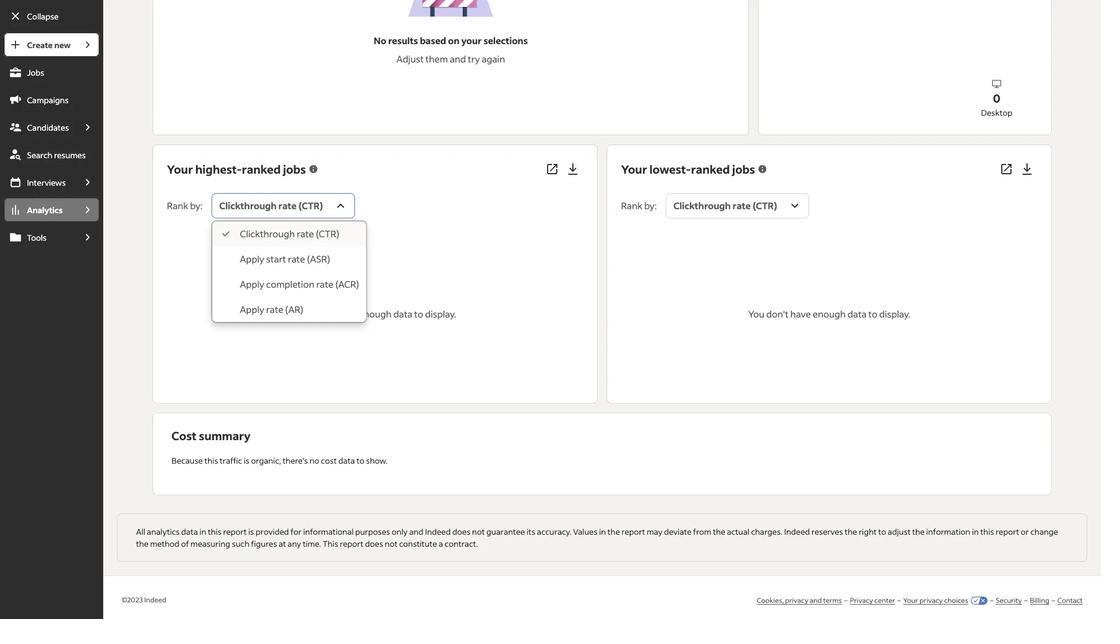 Task type: vqa. For each thing, say whether or not it's contained in the screenshot.
privacy
yes



Task type: locate. For each thing, give the bounding box(es) containing it.
©2023 indeed
[[122, 595, 166, 604]]

(ctr) inside dropdown button
[[298, 200, 323, 212]]

1 vertical spatial and
[[409, 527, 423, 537]]

0 horizontal spatial display.
[[425, 308, 456, 320]]

the right from
[[713, 527, 725, 537]]

is right traffic
[[244, 456, 249, 466]]

©2023
[[122, 595, 143, 604]]

3 in from the left
[[972, 527, 979, 537]]

2 apply from the top
[[240, 279, 264, 290]]

apply up the apply rate (ar)
[[240, 279, 264, 290]]

your for your lowest-ranked jobs
[[621, 162, 647, 177]]

clickthrough inside clickthrough rate (ctr) 'option'
[[240, 228, 295, 240]]

method
[[150, 539, 179, 549]]

by for lowest-
[[644, 200, 655, 212]]

(ctr) for your highest-ranked jobs
[[298, 200, 323, 212]]

0 vertical spatial apply
[[240, 253, 264, 265]]

2 in from the left
[[599, 527, 606, 537]]

indeed up a
[[425, 527, 451, 537]]

0 horizontal spatial ranked
[[242, 162, 281, 177]]

clickthrough rate (ctr) inside dropdown button
[[219, 200, 323, 212]]

not down only
[[385, 539, 398, 549]]

your
[[461, 35, 482, 47]]

0 vertical spatial does
[[452, 527, 470, 537]]

0 horizontal spatial rank by :
[[167, 200, 203, 212]]

ranked up clickthrough rate (ctr) popup button
[[691, 162, 730, 177]]

and left try on the top left
[[450, 53, 466, 65]]

or
[[1021, 527, 1029, 537]]

1 vertical spatial apply
[[240, 279, 264, 290]]

1 horizontal spatial in
[[599, 527, 606, 537]]

more info image up clickthrough rate (ctr) popup button
[[757, 164, 768, 174]]

0 vertical spatial and
[[450, 53, 466, 65]]

more info image for your lowest-ranked jobs
[[757, 164, 768, 174]]

: down highest-
[[200, 200, 203, 212]]

1 ranked from the left
[[242, 162, 281, 177]]

1 horizontal spatial display.
[[879, 308, 910, 320]]

collapse
[[27, 11, 59, 21]]

2 you from the left
[[748, 308, 765, 320]]

ranked for highest-
[[242, 162, 281, 177]]

apply left (ar) at left
[[240, 304, 264, 316]]

clickthrough rate (ctr) button
[[212, 193, 355, 219]]

(ctr)
[[298, 200, 323, 212], [753, 200, 777, 212], [316, 228, 339, 240]]

rank
[[167, 200, 188, 212], [621, 200, 642, 212]]

– right center in the right of the page
[[898, 596, 901, 605]]

highest-
[[195, 162, 242, 177]]

clickthrough rate (ctr) down your lowest-ranked jobs
[[673, 200, 777, 212]]

indeed
[[425, 527, 451, 537], [784, 527, 810, 537], [144, 595, 166, 604]]

don't
[[312, 308, 334, 320], [766, 308, 789, 320]]

collapse button
[[3, 3, 100, 29]]

0 desktop
[[981, 90, 1012, 118]]

your
[[167, 162, 193, 177], [621, 162, 647, 177], [903, 596, 918, 605]]

2 vertical spatial apply
[[240, 304, 264, 316]]

is
[[244, 456, 249, 466], [248, 527, 254, 537]]

such
[[232, 539, 249, 549]]

1 display. from the left
[[425, 308, 456, 320]]

is up 'such'
[[248, 527, 254, 537]]

and inside all analytics data in this report is provided for informational purposes only and indeed does not guarantee its accuracy. values in the report may deviate from the actual charges. indeed reserves the right to adjust the information in this report or change the method of measuring such figures at any time. this report does not constitute a contract.
[[409, 527, 423, 537]]

privacy
[[785, 596, 808, 605], [920, 596, 943, 605]]

does up the contract.
[[452, 527, 470, 537]]

ranked
[[242, 162, 281, 177], [691, 162, 730, 177]]

campaigns link
[[3, 87, 100, 112]]

your highest-ranked jobs
[[167, 162, 306, 177]]

privacy left 'choices'
[[920, 596, 943, 605]]

ranked up clickthrough rate (ctr) dropdown button
[[242, 162, 281, 177]]

0 horizontal spatial by
[[190, 200, 200, 212]]

: down lowest-
[[655, 200, 657, 212]]

clickthrough rate (ctr) option
[[212, 221, 366, 247]]

:
[[200, 200, 203, 212], [655, 200, 657, 212]]

1 horizontal spatial privacy
[[920, 596, 943, 605]]

right
[[859, 527, 877, 537]]

1 horizontal spatial your
[[621, 162, 647, 177]]

your left lowest-
[[621, 162, 647, 177]]

0 horizontal spatial have
[[336, 308, 357, 320]]

tools
[[27, 232, 47, 243]]

1 horizontal spatial indeed
[[425, 527, 451, 537]]

export as csv image
[[566, 162, 580, 176]]

summary
[[199, 429, 251, 443]]

0 horizontal spatial indeed
[[144, 595, 166, 604]]

2 display. from the left
[[879, 308, 910, 320]]

1 horizontal spatial :
[[655, 200, 657, 212]]

1 in from the left
[[199, 527, 206, 537]]

1 horizontal spatial and
[[450, 53, 466, 65]]

rate inside popup button
[[733, 200, 751, 212]]

show.
[[366, 456, 387, 466]]

privacy right cookies,
[[785, 596, 808, 605]]

0 horizontal spatial more info image
[[308, 164, 319, 174]]

1 don't from the left
[[312, 308, 334, 320]]

of
[[181, 539, 189, 549]]

informational
[[303, 527, 354, 537]]

display. for your highest-ranked jobs
[[425, 308, 456, 320]]

2 horizontal spatial indeed
[[784, 527, 810, 537]]

reserves
[[812, 527, 843, 537]]

2 : from the left
[[655, 200, 657, 212]]

apply
[[240, 253, 264, 265], [240, 279, 264, 290], [240, 304, 264, 316]]

1 horizontal spatial don't
[[766, 308, 789, 320]]

to inside all analytics data in this report is provided for informational purposes only and indeed does not guarantee its accuracy. values in the report may deviate from the actual charges. indeed reserves the right to adjust the information in this report or change the method of measuring such figures at any time. this report does not constitute a contract.
[[878, 527, 886, 537]]

1 you don't have enough data to display. from the left
[[294, 308, 456, 320]]

report up 'such'
[[223, 527, 247, 537]]

1 more info image from the left
[[308, 164, 319, 174]]

0 horizontal spatial and
[[409, 527, 423, 537]]

list box containing clickthrough rate (ctr)
[[212, 221, 366, 322]]

1 you from the left
[[294, 308, 310, 320]]

rank by : down lowest-
[[621, 200, 657, 212]]

2 more info image from the left
[[757, 164, 768, 174]]

1 horizontal spatial rank by :
[[621, 200, 657, 212]]

0 horizontal spatial you don't have enough data to display.
[[294, 308, 456, 320]]

rank by : for highest-
[[167, 200, 203, 212]]

0 horizontal spatial in
[[199, 527, 206, 537]]

1 rank from the left
[[167, 200, 188, 212]]

1 horizontal spatial ranked
[[691, 162, 730, 177]]

0 horizontal spatial not
[[385, 539, 398, 549]]

(asr)
[[307, 253, 330, 265]]

adjust
[[397, 53, 424, 65]]

clickthrough down the your highest-ranked jobs
[[219, 200, 277, 212]]

list box
[[212, 221, 366, 322]]

– right terms
[[844, 596, 848, 605]]

apply left start
[[240, 253, 264, 265]]

1 apply from the top
[[240, 253, 264, 265]]

you for your lowest-ranked jobs
[[748, 308, 765, 320]]

1 privacy from the left
[[785, 596, 808, 605]]

clickthrough rate (ctr) for lowest-
[[673, 200, 777, 212]]

0 horizontal spatial enough
[[359, 308, 392, 320]]

(ctr) for your lowest-ranked jobs
[[753, 200, 777, 212]]

change
[[1031, 527, 1058, 537]]

jobs for your highest-ranked jobs
[[283, 162, 306, 177]]

0 horizontal spatial jobs
[[283, 162, 306, 177]]

privacy center link
[[850, 596, 895, 605]]

indeed right ©2023
[[144, 595, 166, 604]]

clickthrough down your lowest-ranked jobs
[[673, 200, 731, 212]]

1 horizontal spatial you
[[748, 308, 765, 320]]

2 you don't have enough data to display. from the left
[[748, 308, 910, 320]]

1 have from the left
[[336, 308, 357, 320]]

0 horizontal spatial :
[[200, 200, 203, 212]]

jobs up clickthrough rate (ctr) popup button
[[732, 162, 755, 177]]

2 privacy from the left
[[920, 596, 943, 605]]

indeed right charges.
[[784, 527, 810, 537]]

mobile vs desktop donut chart group
[[813, 0, 1089, 121]]

you don't have enough data to display.
[[294, 308, 456, 320], [748, 308, 910, 320]]

rank by :
[[167, 200, 203, 212], [621, 200, 657, 212]]

cookies,
[[757, 596, 784, 605]]

2 jobs from the left
[[732, 162, 755, 177]]

1 rank by : from the left
[[167, 200, 203, 212]]

in
[[199, 527, 206, 537], [599, 527, 606, 537], [972, 527, 979, 537]]

and up constitute
[[409, 527, 423, 537]]

by down lowest-
[[644, 200, 655, 212]]

data inside all analytics data in this report is provided for informational purposes only and indeed does not guarantee its accuracy. values in the report may deviate from the actual charges. indeed reserves the right to adjust the information in this report or change the method of measuring such figures at any time. this report does not constitute a contract.
[[181, 527, 198, 537]]

1 horizontal spatial not
[[472, 527, 485, 537]]

2 rank by : from the left
[[621, 200, 657, 212]]

region
[[813, 0, 997, 105]]

2 by from the left
[[644, 200, 655, 212]]

apply for apply rate (ar)
[[240, 304, 264, 316]]

rank by : down highest-
[[167, 200, 203, 212]]

guarantee
[[486, 527, 525, 537]]

more info image up clickthrough rate (ctr) dropdown button
[[308, 164, 319, 174]]

clickthrough inside clickthrough rate (ctr) dropdown button
[[219, 200, 277, 212]]

rate inside 'option'
[[297, 228, 314, 240]]

0 horizontal spatial rank
[[167, 200, 188, 212]]

clickthrough rate (ctr) inside popup button
[[673, 200, 777, 212]]

create new
[[27, 40, 71, 50]]

1 by from the left
[[190, 200, 200, 212]]

apply completion rate (acr)
[[240, 279, 359, 290]]

jobs for your lowest-ranked jobs
[[732, 162, 755, 177]]

privacy for and
[[785, 596, 808, 605]]

menu bar
[[0, 32, 103, 619]]

clickthrough up start
[[240, 228, 295, 240]]

clickthrough rate (ctr) up clickthrough rate (ctr) 'option' in the top of the page
[[219, 200, 323, 212]]

create new link
[[3, 32, 76, 57]]

you
[[294, 308, 310, 320], [748, 308, 765, 320]]

in right values
[[599, 527, 606, 537]]

1 enough from the left
[[359, 308, 392, 320]]

1 horizontal spatial by
[[644, 200, 655, 212]]

–
[[844, 596, 848, 605], [898, 596, 901, 605], [990, 596, 994, 605], [1024, 596, 1028, 605], [1052, 596, 1055, 605]]

apply for apply completion rate (acr)
[[240, 279, 264, 290]]

3 apply from the top
[[240, 304, 264, 316]]

your right center in the right of the page
[[903, 596, 918, 605]]

1 vertical spatial is
[[248, 527, 254, 537]]

security
[[996, 596, 1022, 605]]

no
[[310, 456, 319, 466]]

jobs link
[[3, 60, 100, 85]]

in up measuring
[[199, 527, 206, 537]]

2 rank from the left
[[621, 200, 642, 212]]

cost
[[172, 429, 197, 443]]

jobs
[[283, 162, 306, 177], [732, 162, 755, 177]]

1 horizontal spatial you don't have enough data to display.
[[748, 308, 910, 320]]

report
[[223, 527, 247, 537], [622, 527, 645, 537], [996, 527, 1019, 537], [340, 539, 363, 549]]

not
[[472, 527, 485, 537], [385, 539, 398, 549]]

display. for your lowest-ranked jobs
[[879, 308, 910, 320]]

0 horizontal spatial you
[[294, 308, 310, 320]]

1 horizontal spatial jobs
[[732, 162, 755, 177]]

start
[[266, 253, 286, 265]]

clickthrough inside clickthrough rate (ctr) popup button
[[673, 200, 731, 212]]

1 horizontal spatial more info image
[[757, 164, 768, 174]]

2 horizontal spatial your
[[903, 596, 918, 605]]

and left terms
[[810, 596, 822, 605]]

by down highest-
[[190, 200, 200, 212]]

0 horizontal spatial don't
[[312, 308, 334, 320]]

– left security link
[[990, 596, 994, 605]]

2 horizontal spatial in
[[972, 527, 979, 537]]

2 vertical spatial and
[[810, 596, 822, 605]]

all
[[136, 527, 145, 537]]

not up the contract.
[[472, 527, 485, 537]]

2 have from the left
[[790, 308, 811, 320]]

report left may
[[622, 527, 645, 537]]

have for your lowest-ranked jobs
[[790, 308, 811, 320]]

your left highest-
[[167, 162, 193, 177]]

rate
[[278, 200, 297, 212], [733, 200, 751, 212], [297, 228, 314, 240], [288, 253, 305, 265], [316, 279, 333, 290], [266, 304, 283, 316]]

ranked for lowest-
[[691, 162, 730, 177]]

0 horizontal spatial privacy
[[785, 596, 808, 605]]

have for your highest-ranked jobs
[[336, 308, 357, 320]]

does down "purposes"
[[365, 539, 383, 549]]

them
[[426, 53, 448, 65]]

jobs up clickthrough rate (ctr) dropdown button
[[283, 162, 306, 177]]

your for your highest-ranked jobs
[[167, 162, 193, 177]]

and for adjust
[[450, 53, 466, 65]]

1 horizontal spatial have
[[790, 308, 811, 320]]

1 : from the left
[[200, 200, 203, 212]]

1 jobs from the left
[[283, 162, 306, 177]]

0 horizontal spatial does
[[365, 539, 383, 549]]

1 vertical spatial not
[[385, 539, 398, 549]]

2 ranked from the left
[[691, 162, 730, 177]]

rank for your lowest-ranked jobs
[[621, 200, 642, 212]]

1 horizontal spatial enough
[[813, 308, 846, 320]]

no results based on your selections
[[374, 35, 528, 47]]

2 enough from the left
[[813, 308, 846, 320]]

clickthrough rate (ctr) inside 'option'
[[240, 228, 339, 240]]

– right "billing"
[[1052, 596, 1055, 605]]

your privacy choices link
[[903, 596, 968, 605]]

clickthrough for lowest-
[[673, 200, 731, 212]]

– left billing link
[[1024, 596, 1028, 605]]

(ctr) inside popup button
[[753, 200, 777, 212]]

clickthrough rate (ctr) up apply start rate (asr)
[[240, 228, 339, 240]]

1 horizontal spatial rank
[[621, 200, 642, 212]]

2 horizontal spatial and
[[810, 596, 822, 605]]

completion
[[266, 279, 314, 290]]

2 don't from the left
[[766, 308, 789, 320]]

have
[[336, 308, 357, 320], [790, 308, 811, 320]]

more info image
[[308, 164, 319, 174], [757, 164, 768, 174]]

by for highest-
[[190, 200, 200, 212]]

0 horizontal spatial your
[[167, 162, 193, 177]]

in right information
[[972, 527, 979, 537]]



Task type: describe. For each thing, give the bounding box(es) containing it.
: for lowest-
[[655, 200, 657, 212]]

try
[[468, 53, 480, 65]]

you don't have enough data to display. for your highest-ranked jobs
[[294, 308, 456, 320]]

0 vertical spatial not
[[472, 527, 485, 537]]

only
[[392, 527, 408, 537]]

tools link
[[3, 225, 76, 250]]

billing link
[[1030, 596, 1049, 605]]

actual
[[727, 527, 750, 537]]

security – billing – contact
[[996, 596, 1083, 605]]

desktop
[[981, 107, 1012, 118]]

analytics link
[[3, 197, 76, 223]]

analytics
[[27, 205, 63, 215]]

view detailed report image
[[545, 162, 559, 176]]

1 vertical spatial does
[[365, 539, 383, 549]]

organic,
[[251, 456, 281, 466]]

4 – from the left
[[1024, 596, 1028, 605]]

this up measuring
[[208, 527, 222, 537]]

its
[[527, 527, 535, 537]]

information
[[926, 527, 970, 537]]

billing
[[1030, 596, 1049, 605]]

apply start rate (asr)
[[240, 253, 330, 265]]

the right values
[[608, 527, 620, 537]]

new
[[54, 40, 71, 50]]

menu bar containing create new
[[0, 32, 103, 619]]

results
[[388, 35, 418, 47]]

0 vertical spatial is
[[244, 456, 249, 466]]

report right the this
[[340, 539, 363, 549]]

view detailed report image
[[1000, 162, 1013, 176]]

search resumes
[[27, 150, 86, 160]]

2 – from the left
[[898, 596, 901, 605]]

cost
[[321, 456, 337, 466]]

enough for your highest-ranked jobs
[[359, 308, 392, 320]]

this left or
[[980, 527, 994, 537]]

1 horizontal spatial does
[[452, 527, 470, 537]]

cookies, privacy and terms – privacy center –
[[757, 596, 901, 605]]

3 – from the left
[[990, 596, 994, 605]]

purposes
[[355, 527, 390, 537]]

your for your privacy choices
[[903, 596, 918, 605]]

time.
[[303, 539, 321, 549]]

there's
[[283, 456, 308, 466]]

contact link
[[1057, 596, 1083, 605]]

the left right
[[845, 527, 857, 537]]

don't for your lowest-ranked jobs
[[766, 308, 789, 320]]

for
[[291, 527, 302, 537]]

your privacy choices
[[903, 596, 968, 605]]

more info image for your highest-ranked jobs
[[308, 164, 319, 174]]

: for highest-
[[200, 200, 203, 212]]

based
[[420, 35, 446, 47]]

clickthrough for highest-
[[219, 200, 277, 212]]

at
[[279, 539, 286, 549]]

and for cookies,
[[810, 596, 822, 605]]

figures
[[251, 539, 277, 549]]

interviews
[[27, 177, 66, 188]]

constitute
[[399, 539, 437, 549]]

region inside mobile vs desktop donut chart group
[[813, 0, 997, 105]]

any
[[288, 539, 301, 549]]

security link
[[996, 596, 1022, 605]]

this
[[323, 539, 338, 549]]

apply for apply start rate (asr)
[[240, 253, 264, 265]]

apply rate (ar)
[[240, 304, 303, 316]]

privacy for choices
[[920, 596, 943, 605]]

don't for your highest-ranked jobs
[[312, 308, 334, 320]]

selections
[[484, 35, 528, 47]]

1 – from the left
[[844, 596, 848, 605]]

candidates link
[[3, 115, 76, 140]]

analytics
[[147, 527, 180, 537]]

you don't have enough data to display. for your lowest-ranked jobs
[[748, 308, 910, 320]]

create
[[27, 40, 53, 50]]

jobs
[[27, 67, 44, 77]]

this left traffic
[[204, 456, 218, 466]]

adjust
[[888, 527, 911, 537]]

rank by : for lowest-
[[621, 200, 657, 212]]

no
[[374, 35, 386, 47]]

choices
[[944, 596, 968, 605]]

your lowest-ranked jobs
[[621, 162, 755, 177]]

no results available image
[[408, 0, 494, 17]]

resumes
[[54, 150, 86, 160]]

campaigns
[[27, 95, 69, 105]]

values
[[573, 527, 597, 537]]

deviate
[[664, 527, 692, 537]]

0
[[993, 90, 1001, 105]]

traffic
[[220, 456, 242, 466]]

terms
[[823, 596, 842, 605]]

the right adjust
[[912, 527, 925, 537]]

export as csv image
[[1020, 162, 1034, 176]]

search
[[27, 150, 52, 160]]

enough for your lowest-ranked jobs
[[813, 308, 846, 320]]

rate inside dropdown button
[[278, 200, 297, 212]]

again
[[482, 53, 505, 65]]

clickthrough rate (ctr) for highest-
[[219, 200, 323, 212]]

charges.
[[751, 527, 783, 537]]

accuracy.
[[537, 527, 571, 537]]

5 – from the left
[[1052, 596, 1055, 605]]

adjust them and try again
[[397, 53, 505, 65]]

provided
[[256, 527, 289, 537]]

privacy
[[850, 596, 873, 605]]

0 desktop, 0 total group
[[905, 78, 1089, 118]]

rank for your highest-ranked jobs
[[167, 200, 188, 212]]

measuring
[[191, 539, 230, 549]]

interviews link
[[3, 170, 76, 195]]

(acr)
[[335, 279, 359, 290]]

cookies, privacy and terms link
[[757, 596, 842, 605]]

is inside all analytics data in this report is provided for informational purposes only and indeed does not guarantee its accuracy. values in the report may deviate from the actual charges. indeed reserves the right to adjust the information in this report or change the method of measuring such figures at any time. this report does not constitute a contract.
[[248, 527, 254, 537]]

the down "all"
[[136, 539, 148, 549]]

because
[[172, 456, 203, 466]]

(ctr) inside 'option'
[[316, 228, 339, 240]]

on
[[448, 35, 459, 47]]

center
[[874, 596, 895, 605]]

report left or
[[996, 527, 1019, 537]]

contract.
[[445, 539, 478, 549]]

all analytics data in this report is provided for informational purposes only and indeed does not guarantee its accuracy. values in the report may deviate from the actual charges. indeed reserves the right to adjust the information in this report or change the method of measuring such figures at any time. this report does not constitute a contract.
[[136, 527, 1058, 549]]

lowest-
[[649, 162, 691, 177]]

may
[[647, 527, 663, 537]]

(ar)
[[285, 304, 303, 316]]

you for your highest-ranked jobs
[[294, 308, 310, 320]]

candidates
[[27, 122, 69, 132]]



